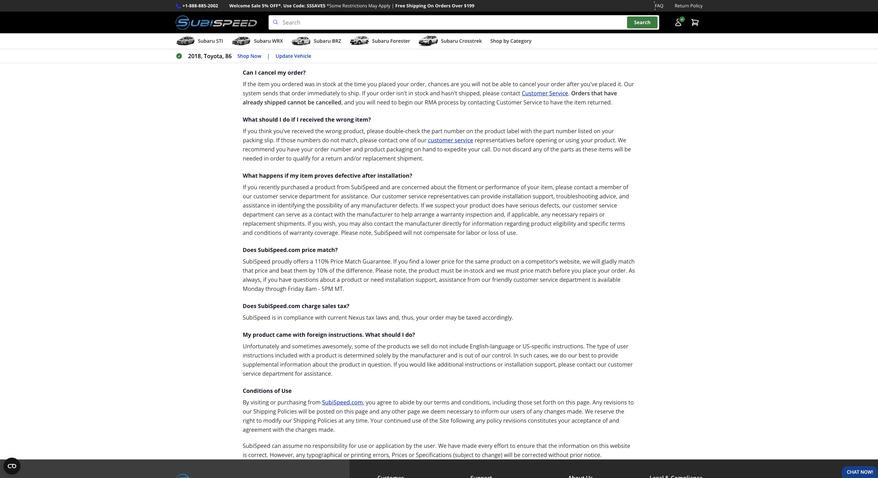 Task type: locate. For each thing, give the bounding box(es) containing it.
0 vertical spatial and,
[[494, 211, 505, 218]]

on inside representatives before opening or using your product. we recommend you have your order number and product packaging on hand to expedite your call. do not discard any of the parts as these items will be needed in order to qualify for a return and/or replacement shipment.
[[414, 146, 421, 153]]

subaru for subaru forester
[[372, 38, 389, 44]]

regarding up the use.
[[504, 220, 530, 228]]

changes up no
[[295, 426, 317, 434]]

0 vertical spatial does
[[243, 246, 257, 254]]

stock
[[323, 80, 336, 88], [415, 89, 429, 97], [470, 267, 484, 275]]

qualify
[[293, 155, 311, 162]]

2 horizontal spatial price
[[521, 267, 534, 275]]

0 horizontal spatial this
[[344, 408, 354, 415]]

1 horizontal spatial must
[[506, 267, 519, 275]]

if right question.
[[394, 361, 397, 369]]

1 vertical spatial revisions
[[503, 417, 527, 425]]

price
[[442, 258, 455, 265], [255, 267, 268, 275], [521, 267, 534, 275]]

these down tracking
[[576, 24, 590, 32]]

86
[[225, 52, 232, 60]]

wrong
[[336, 116, 354, 123], [325, 127, 342, 135]]

replacement inside representatives before opening or using your product. we recommend you have your order number and product packaging on hand to expedite your call. do not discard any of the parts as these items will be needed in order to qualify for a return and/or replacement shipment.
[[363, 155, 396, 162]]

2 vertical spatial this
[[599, 442, 609, 450]]

need inside subispeed proudly offers a 110% price match guarantee. if you find a lower price for the same product on a competitor's website, we will gladly match that price and beat them by 10% of the difference. please note, the product must be in-stock and we must price match before you place your order. as always, if you have questions about a product or need installation support, assistance from our friendly customer service department is available monday through friday 8am - 5pm mt.
[[371, 276, 384, 284]]

what for what happens if my item proves defective after installation?
[[243, 172, 258, 180]]

support, inside subispeed proudly offers a 110% price match guarantee. if you find a lower price for the same product on a competitor's website, we will gladly match that price and beat them by 10% of the difference. please note, the product must be in-stock and we must price match before you place your order. as always, if you have questions about a product or need installation support, assistance from our friendly customer service department is available monday through friday 8am - 5pm mt.
[[416, 276, 438, 284]]

1 horizontal spatial note,
[[394, 267, 407, 275]]

1 horizontal spatial as
[[576, 146, 581, 153]]

promotional
[[281, 52, 314, 59]]

use up printing
[[358, 442, 367, 450]]

you've inside 'if the item you ordered was in stock at the time you placed your order, chances are you will not be able to cancel your order after you've placed it. our system sends that order immediately to ship. if your order isn't in stock and hasn't shipped, please contact'
[[581, 80, 598, 88]]

should up products
[[382, 331, 401, 339]]

deem
[[431, 408, 446, 415]]

you inside the unfortunately and sometimes awesomely, some of the products we sell do not include english-language or us-specific instructions. the type of user instructions included with a product is determined solely by the manufacturer and is out of our control. in such cases, we do our best to provide supplemental information about the product in question. if you would like additional instructions or installation support, please contact our customer service department for assistance.
[[399, 361, 408, 369]]

we
[[618, 136, 626, 144], [585, 408, 593, 415], [438, 442, 447, 450]]

made
[[462, 442, 477, 450]]

terms down advice,
[[610, 220, 625, 228]]

1 vertical spatial assistance
[[439, 276, 466, 284]]

at inside page on our site. enter your information and see real-time tracking information regarding your order. additionally, you will receive e-mail notifications regarding your order. please make sure that these e-mails are not going to your spam inbox. additionally, if you choose to unsubscribe from these emails, you will need to be manually re-subscribed to be alerted about the status of your order. these are separate from marketing emails. if you need to be unsubscribed from marketing emails, you can do so at the bottom of any promotional email or contact
[[620, 42, 625, 50]]

product.
[[594, 136, 617, 144]]

with down sometimes
[[299, 352, 310, 359]]

by left 10%
[[309, 267, 315, 275]]

0 horizontal spatial assistance
[[243, 202, 270, 209]]

can inside page on our site. enter your information and see real-time tracking information regarding your order. additionally, you will receive e-mail notifications regarding your order. please make sure that these e-mails are not going to your spam inbox. additionally, if you choose to unsubscribe from these emails, you will need to be manually re-subscribed to be alerted about the status of your order. these are separate from marketing emails. if you need to be unsubscribed from marketing emails, you can do so at the bottom of any promotional email or contact
[[593, 42, 603, 50]]

orders that have already shipped cannot be cancelled
[[243, 89, 617, 106]]

1 subaru from the left
[[198, 38, 215, 44]]

subispeed down defective
[[351, 183, 379, 191]]

any inside representatives before opening or using your product. we recommend you have your order number and product packaging on hand to expedite your call. do not discard any of the parts as these items will be needed in order to qualify for a return and/or replacement shipment.
[[533, 146, 542, 153]]

1 vertical spatial additionally,
[[313, 33, 345, 41]]

does
[[243, 246, 257, 254], [243, 302, 257, 310]]

subispeed for with
[[243, 314, 270, 322]]

1 vertical spatial we
[[585, 408, 593, 415]]

2 horizontal spatial stock
[[470, 267, 484, 275]]

returned.
[[588, 99, 612, 106]]

shop now link
[[237, 52, 261, 60]]

a left '110%'
[[310, 258, 313, 265]]

update
[[276, 53, 293, 59]]

and inside page on our site. enter your information and see real-time tracking information regarding your order. additionally, you will receive e-mail notifications regarding your order. please make sure that these e-mails are not going to your spam inbox. additionally, if you choose to unsubscribe from these emails, you will need to be manually re-subscribed to be alerted about the status of your order. these are separate from marketing emails. if you need to be unsubscribed from marketing emails, you can do so at the bottom of any promotional email or contact
[[537, 15, 547, 23]]

defects.
[[399, 202, 419, 209]]

do?
[[405, 331, 415, 339]]

2 horizontal spatial we
[[618, 136, 626, 144]]

service
[[549, 89, 568, 97]]

1 vertical spatial received
[[292, 127, 314, 135]]

marketing down the re-
[[535, 42, 561, 50]]

if inside subispeed proudly offers a 110% price match guarantee. if you find a lower price for the same product on a competitor's website, we will gladly match that price and beat them by 10% of the difference. please note, the product must be in-stock and we must price match before you place your order. as always, if you have questions about a product or need installation support, assistance from our friendly customer service department is available monday through friday 8am - 5pm mt.
[[393, 258, 397, 265]]

placed left it.
[[599, 80, 616, 88]]

are up alerted
[[612, 24, 620, 32]]

by
[[504, 38, 509, 44], [460, 99, 466, 106], [309, 267, 315, 275], [392, 352, 399, 359], [416, 399, 422, 406], [406, 442, 412, 450]]

that up always,
[[243, 267, 253, 275]]

0 vertical spatial assistance
[[243, 202, 270, 209]]

support, inside the unfortunately and sometimes awesomely, some of the products we sell do not include english-language or us-specific instructions. the type of user instructions included with a product is determined solely by the manufacturer and is out of our control. in such cases, we do our best to provide supplemental information about the product in question. if you would like additional instructions or installation support, please contact our customer service department for assistance.
[[535, 361, 557, 369]]

forester
[[390, 38, 410, 44]]

1 horizontal spatial we
[[585, 408, 593, 415]]

we inside representatives before opening or using your product. we recommend you have your order number and product packaging on hand to expedite your call. do not discard any of the parts as these items will be needed in order to qualify for a return and/or replacement shipment.
[[618, 136, 626, 144]]

on down subispeed.com link in the bottom of the page
[[336, 408, 343, 415]]

4 subaru from the left
[[372, 38, 389, 44]]

1 does from the top
[[243, 246, 257, 254]]

begin
[[398, 99, 413, 106]]

on up shipment.
[[414, 146, 421, 153]]

emails, down the 'subscribed'
[[563, 42, 581, 50]]

1 horizontal spatial marketing
[[535, 42, 561, 50]]

instructions. inside the unfortunately and sometimes awesomely, some of the products we sell do not include english-language or us-specific instructions. the type of user instructions included with a product is determined solely by the manufacturer and is out of our control. in such cases, we do our best to provide supplemental information about the product in question. if you would like additional instructions or installation support, please contact our customer service department for assistance.
[[552, 343, 585, 350]]

we inside the , you agree to abide by our terms and conditions, including those set forth on this page. any revisions to our shipping policies will be posted on this page and any other page we deem necessary to inform our users of any changes made. we reserve the right to modify our shipping policies at any time. your continued use of the site following any policy revisions constitutes your acceptance of and agreement with the changes made.
[[422, 408, 429, 415]]

0 vertical spatial may
[[349, 220, 361, 228]]

toyota,
[[204, 52, 224, 60]]

2 horizontal spatial item
[[574, 99, 586, 106]]

2 horizontal spatial this
[[599, 442, 609, 450]]

1 horizontal spatial |
[[392, 2, 394, 9]]

does for does subispeed.com price match?
[[243, 246, 257, 254]]

need
[[494, 33, 507, 41], [454, 42, 467, 50], [377, 99, 390, 106], [371, 276, 384, 284]]

open widget image
[[4, 458, 20, 475]]

a subaru wrx thumbnail image image
[[232, 36, 251, 46]]

1 horizontal spatial specific
[[589, 220, 608, 228]]

can down alerted
[[593, 42, 603, 50]]

be right items
[[625, 146, 631, 153]]

cases,
[[534, 352, 549, 359]]

information inside subispeed can assume no responsibility for use or application by the user. we have made every effort to ensure that the information on this website is correct. however, any typographical or printing errors, prices or specifications (subject to change) will be corrected without prior notice.
[[559, 442, 590, 450]]

page on our site. enter your information and see real-time tracking information regarding your order. additionally, you will receive e-mail notifications regarding your order. please make sure that these e-mails are not going to your spam inbox. additionally, if you choose to unsubscribe from these emails, you will need to be manually re-subscribed to be alerted about the status of your order. these are separate from marketing emails. if you need to be unsubscribed from marketing emails, you can do so at the bottom of any promotional email or contact
[[243, 15, 635, 59]]

2 vertical spatial at
[[339, 417, 344, 425]]

0 horizontal spatial marketing
[[390, 42, 417, 50]]

1 horizontal spatial may
[[446, 314, 457, 322]]

item up purchased
[[300, 172, 313, 180]]

1 horizontal spatial our
[[624, 80, 634, 88]]

every
[[290, 15, 305, 23], [478, 442, 493, 450]]

a down suspect
[[436, 211, 439, 218]]

1 horizontal spatial every
[[478, 442, 493, 450]]

contact inside page on our site. enter your information and see real-time tracking information regarding your order. additionally, you will receive e-mail notifications regarding your order. please make sure that these e-mails are not going to your spam inbox. additionally, if you choose to unsubscribe from these emails, you will need to be manually re-subscribed to be alerted about the status of your order. these are separate from marketing emails. if you need to be unsubscribed from marketing emails, you can do so at the bottom of any promotional email or contact
[[340, 52, 359, 59]]

0 vertical spatial representatives
[[475, 136, 516, 144]]

to up other
[[393, 399, 399, 406]]

2 vertical spatial installation
[[505, 361, 533, 369]]

with inside the unfortunately and sometimes awesomely, some of the products we sell do not include english-language or us-specific instructions. the type of user instructions included with a product is determined solely by the manufacturer and is out of our control. in such cases, we do our best to provide supplemental information about the product in question. if you would like additional instructions or installation support, please contact our customer service department for assistance.
[[299, 352, 310, 359]]

bottom
[[243, 52, 262, 59]]

on inside subispeed can assume no responsibility for use or application by the user. we have made every effort to ensure that the information on this website is correct. however, any typographical or printing errors, prices or specifications (subject to change) will be corrected without prior notice.
[[591, 442, 598, 450]]

1 vertical spatial you've
[[273, 127, 290, 135]]

1 vertical spatial time
[[354, 80, 366, 88]]

the inside representatives before opening or using your product. we recommend you have your order number and product packaging on hand to expedite your call. do not discard any of the parts as these items will be needed in order to qualify for a return and/or replacement shipment.
[[551, 146, 559, 153]]

subaru for subaru brz
[[314, 38, 331, 44]]

with
[[521, 127, 532, 135], [334, 211, 345, 218], [315, 314, 326, 322], [293, 331, 305, 339], [299, 352, 310, 359], [273, 426, 284, 434]]

0 horizontal spatial |
[[267, 52, 270, 60]]

1 vertical spatial my
[[278, 69, 286, 76]]

installation for include
[[505, 361, 533, 369]]

not down arrange
[[413, 229, 422, 237]]

are up hasn't
[[451, 80, 459, 88]]

that inside 'if the item you ordered was in stock at the time you placed your order, chances are you will not be able to cancel your order after you've placed it. our system sends that order immediately to ship. if your order isn't in stock and hasn't shipped, please contact'
[[280, 89, 290, 97]]

your inside the , you agree to abide by our terms and conditions, including those set forth on this page. any revisions to our shipping policies will be posted on this page and any other page we deem necessary to inform our users of any changes made. we reserve the right to modify our shipping policies at any time. your continued use of the site following any policy revisions constitutes your acceptance of and agreement with the changes made.
[[558, 417, 570, 425]]

information inside if you recently purchased a product from subispeed and are concerned about the fitment or performance of your item, please contact a member of our customer service department for assistance. our customer service representatives can provide installation support, troubleshooting advice, and assistance in identifying the possibility of any manufacturer defects. if we suspect your product does have serious defects, our customer service department can serve as a contact with the manufacturer to help arrange a warranty inspection and, if applicable, any necessary repairs or replacement shipments. if you wish, you may also contact the manufacturer directly for information regarding product eligibility and specific terms and conditions of warranty coverage. please note, subispeed will not compensate for labor or loss of use.
[[472, 220, 503, 228]]

label
[[507, 127, 519, 135]]

number inside representatives before opening or using your product. we recommend you have your order number and product packaging on hand to expedite your call. do not discard any of the parts as these items will be needed in order to qualify for a return and/or replacement shipment.
[[331, 146, 352, 153]]

need left 'begin'
[[377, 99, 390, 106]]

search input field
[[268, 15, 659, 30]]

please inside 'if the item you ordered was in stock at the time you placed your order, chances are you will not be able to cancel your order after you've placed it. our system sends that order immediately to ship. if your order isn't in stock and hasn't shipped, please contact'
[[483, 89, 500, 97]]

that inside orders that have already shipped cannot be cancelled
[[591, 89, 603, 97]]

some
[[355, 343, 369, 350]]

0 vertical spatial made.
[[567, 408, 584, 415]]

monday
[[243, 285, 264, 293]]

of right step
[[319, 15, 324, 23]]

0 vertical spatial as
[[576, 146, 581, 153]]

0 horizontal spatial specific
[[532, 343, 551, 350]]

additionally,
[[333, 24, 365, 32], [313, 33, 345, 41]]

1 horizontal spatial replacement
[[363, 155, 396, 162]]

installation
[[502, 193, 531, 200], [385, 276, 414, 284], [505, 361, 533, 369]]

installation inside if you recently purchased a product from subispeed and are concerned about the fitment or performance of your item, please contact a member of our customer service department for assistance. our customer service representatives can provide installation support, troubleshooting advice, and assistance in identifying the possibility of any manufacturer defects. if we suspect your product does have serious defects, our customer service department can serve as a contact with the manufacturer to help arrange a warranty inspection and, if applicable, any necessary repairs or replacement shipments. if you wish, you may also contact the manufacturer directly for information regarding product eligibility and specific terms and conditions of warranty coverage. please note, subispeed will not compensate for labor or loss of use.
[[502, 193, 531, 200]]

be inside subispeed proudly offers a 110% price match guarantee. if you find a lower price for the same product on a competitor's website, we will gladly match that price and beat them by 10% of the difference. please note, the product must be in-stock and we must price match before you place your order. as always, if you have questions about a product or need installation support, assistance from our friendly customer service department is available monday through friday 8am - 5pm mt.
[[456, 267, 462, 275]]

page inside page on our site. enter your information and see real-time tracking information regarding your order. additionally, you will receive e-mail notifications regarding your order. please make sure that these e-mails are not going to your spam inbox. additionally, if you choose to unsubscribe from these emails, you will need to be manually re-subscribed to be alerted about the status of your order. these are separate from marketing emails. if you need to be unsubscribed from marketing emails, you can do so at the bottom of any promotional email or contact
[[431, 15, 444, 23]]

at inside the , you agree to abide by our terms and conditions, including those set forth on this page. any revisions to our shipping policies will be posted on this page and any other page we deem necessary to inform our users of any changes made. we reserve the right to modify our shipping policies at any time. your continued use of the site following any policy revisions constitutes your acceptance of and agreement with the changes made.
[[339, 417, 344, 425]]

0 horizontal spatial time
[[354, 80, 366, 88]]

my
[[294, 4, 302, 11], [278, 69, 286, 76], [290, 172, 299, 180]]

or inside representatives before opening or using your product. we recommend you have your order number and product packaging on hand to expedite your call. do not discard any of the parts as these items will be needed in order to qualify for a return and/or replacement shipment.
[[558, 136, 564, 144]]

0 horizontal spatial instructions.
[[328, 331, 364, 339]]

subispeed logo image
[[175, 15, 257, 30], [175, 474, 257, 478]]

1 horizontal spatial before
[[553, 267, 570, 275]]

0 vertical spatial use
[[283, 2, 292, 9]]

a up the mt.
[[337, 276, 340, 284]]

0 vertical spatial item
[[258, 80, 269, 88]]

0 horizontal spatial orders
[[435, 2, 451, 9]]

product left packaging at the top of page
[[364, 146, 385, 153]]

0 vertical spatial policies
[[278, 408, 297, 415]]

hand
[[423, 146, 436, 153]]

for inside subispeed can assume no responsibility for use or application by the user. we have made every effort to ensure that the information on this website is correct. however, any typographical or printing errors, prices or specifications (subject to change) will be corrected without prior notice.
[[349, 442, 356, 450]]

order. up email
[[307, 42, 323, 50]]

proudly
[[272, 258, 292, 265]]

contact inside 'if the item you ordered was in stock at the time you placed your order, chances are you will not be able to cancel your order after you've placed it. our system sends that order immediately to ship. if your order isn't in stock and hasn't shipped, please contact'
[[501, 89, 520, 97]]

with inside the , you agree to abide by our terms and conditions, including those set forth on this page. any revisions to our shipping policies will be posted on this page and any other page we deem necessary to inform our users of any changes made. we reserve the right to modify our shipping policies at any time. your continued use of the site following any policy revisions constitutes your acceptance of and agreement with the changes made.
[[273, 426, 284, 434]]

shop left now
[[237, 53, 249, 59]]

your up the available
[[598, 267, 610, 275]]

with up sometimes
[[293, 331, 305, 339]]

can left 'serve'
[[275, 211, 285, 218]]

subispeed for responsibility
[[243, 442, 270, 450]]

user.
[[424, 442, 437, 450]]

necessary
[[552, 211, 578, 218], [447, 408, 473, 415]]

price up always,
[[255, 267, 268, 275]]

use right off*.
[[283, 2, 292, 9]]

identifying
[[277, 202, 305, 209]]

subispeed down monday
[[243, 314, 270, 322]]

conditions
[[243, 387, 273, 395]]

0 horizontal spatial necessary
[[447, 408, 473, 415]]

1 horizontal spatial time
[[571, 15, 583, 23]]

out
[[465, 352, 473, 359]]

are
[[612, 24, 620, 32], [342, 42, 350, 50], [451, 80, 459, 88], [392, 183, 400, 191]]

this left 'page.'
[[566, 399, 575, 406]]

these
[[325, 42, 340, 50]]

changes
[[544, 408, 566, 415], [295, 426, 317, 434]]

regarding down site.
[[459, 24, 484, 32]]

on left the competitor's
[[513, 258, 520, 265]]

contact inside "if you think you've received the wrong product, please double-check the part number on the product label with the part number listed on your packing slip. if those numbers do not match, please contact one of our"
[[379, 136, 398, 144]]

0 horizontal spatial e-
[[408, 24, 413, 32]]

0 vertical spatial ,
[[341, 99, 343, 106]]

your right constitutes
[[558, 417, 570, 425]]

or down difference.
[[364, 276, 369, 284]]

your up status
[[265, 33, 277, 41]]

button image
[[674, 18, 682, 27]]

sti
[[216, 38, 223, 44]]

necessary up the eligibility
[[552, 211, 578, 218]]

product down applicable,
[[531, 220, 552, 228]]

information inside the unfortunately and sometimes awesomely, some of the products we sell do not include english-language or us-specific instructions. the type of user instructions included with a product is determined solely by the manufacturer and is out of our control. in such cases, we do our best to provide supplemental information about the product in question. if you would like additional instructions or installation support, please contact our customer service department for assistance.
[[280, 361, 311, 369]]

off*.
[[270, 2, 282, 9]]

any inside subispeed can assume no responsibility for use or application by the user. we have made every effort to ensure that the information on this website is correct. however, any typographical or printing errors, prices or specifications (subject to change) will be corrected without prior notice.
[[296, 451, 305, 459]]

assistance. down sometimes
[[304, 370, 333, 378]]

assistance inside subispeed proudly offers a 110% price match guarantee. if you find a lower price for the same product on a competitor's website, we will gladly match that price and beat them by 10% of the difference. please note, the product must be in-stock and we must price match before you place your order. as always, if you have questions about a product or need installation support, assistance from our friendly customer service department is available monday through friday 8am - 5pm mt.
[[439, 276, 466, 284]]

other
[[392, 408, 406, 415]]

0 horizontal spatial terms
[[434, 399, 450, 406]]

as down using
[[576, 146, 581, 153]]

process
[[438, 99, 459, 106]]

0 vertical spatial assistance.
[[341, 193, 369, 200]]

1 vertical spatial before
[[553, 267, 570, 275]]

we up acceptance
[[585, 408, 593, 415]]

our inside page on our site. enter your information and see real-time tracking information regarding your order. additionally, you will receive e-mail notifications regarding your order. please make sure that these e-mails are not going to your spam inbox. additionally, if you choose to unsubscribe from these emails, you will need to be manually re-subscribed to be alerted about the status of your order. these are separate from marketing emails. if you need to be unsubscribed from marketing emails, you can do so at the bottom of any promotional email or contact
[[453, 15, 463, 23]]

1 vertical spatial and,
[[389, 314, 400, 322]]

for right qualify
[[312, 155, 320, 162]]

assistance. inside if you recently purchased a product from subispeed and are concerned about the fitment or performance of your item, please contact a member of our customer service department for assistance. our customer service representatives can provide installation support, troubleshooting advice, and assistance in identifying the possibility of any manufacturer defects. if we suspect your product does have serious defects, our customer service department can serve as a contact with the manufacturer to help arrange a warranty inspection and, if applicable, any necessary repairs or replacement shipments. if you wish, you may also contact the manufacturer directly for information regarding product eligibility and specific terms and conditions of warranty coverage. please note, subispeed will not compensate for labor or loss of use.
[[341, 193, 369, 200]]

1 vertical spatial shop
[[237, 53, 249, 59]]

not inside 'if the item you ordered was in stock at the time you placed your order, chances are you will not be able to cancel your order after you've placed it. our system sends that order immediately to ship. if your order isn't in stock and hasn't shipped, please contact'
[[482, 80, 491, 88]]

shipments.
[[277, 220, 306, 228]]

or up the parts
[[558, 136, 564, 144]]

always,
[[243, 276, 262, 284]]

a right 'serve'
[[309, 211, 312, 218]]

1 vertical spatial those
[[518, 399, 532, 406]]

shipping left on
[[407, 2, 426, 9]]

2 subaru from the left
[[254, 38, 271, 44]]

2 marketing from the left
[[535, 42, 561, 50]]

in inside the unfortunately and sometimes awesomely, some of the products we sell do not include english-language or us-specific instructions. the type of user instructions included with a product is determined solely by the manufacturer and is out of our control. in such cases, we do our best to provide supplemental information about the product in question. if you would like additional instructions or installation support, please contact our customer service department for assistance.
[[361, 361, 366, 369]]

1 horizontal spatial should
[[382, 331, 401, 339]]

will up unsubscribed
[[484, 33, 493, 41]]

inform
[[481, 408, 499, 415]]

1 vertical spatial may
[[446, 314, 457, 322]]

1 vertical spatial item
[[574, 99, 586, 106]]

product down awesomely,
[[316, 352, 337, 359]]

specific inside if you recently purchased a product from subispeed and are concerned about the fitment or performance of your item, please contact a member of our customer service department for assistance. our customer service representatives can provide installation support, troubleshooting advice, and assistance in identifying the possibility of any manufacturer defects. if we suspect your product does have serious defects, our customer service department can serve as a contact with the manufacturer to help arrange a warranty inspection and, if applicable, any necessary repairs or replacement shipments. if you wish, you may also contact the manufacturer directly for information regarding product eligibility and specific terms and conditions of warranty coverage. please note, subispeed will not compensate for labor or loss of use.
[[589, 220, 608, 228]]

1 vertical spatial orders
[[571, 89, 590, 97]]

stock down order,
[[415, 89, 429, 97]]

2 horizontal spatial please
[[516, 24, 533, 32]]

0 horizontal spatial item
[[258, 80, 269, 88]]

0 horizontal spatial we
[[438, 442, 447, 450]]

be inside 'if the item you ordered was in stock at the time you placed your order, chances are you will not be able to cancel your order after you've placed it. our system sends that order immediately to ship. if your order isn't in stock and hasn't shipped, please contact'
[[492, 80, 499, 88]]

for up printing
[[349, 442, 356, 450]]

product up the "friendly"
[[491, 258, 511, 265]]

of right member
[[623, 183, 628, 191]]

2 e- from the left
[[592, 24, 597, 32]]

provide inside the unfortunately and sometimes awesomely, some of the products we sell do not include english-language or us-specific instructions. the type of user instructions included with a product is determined solely by the manufacturer and is out of our control. in such cases, we do our best to provide supplemental information about the product in question. if you would like additional instructions or installation support, please contact our customer service department for assistance.
[[598, 352, 618, 359]]

or inside subispeed proudly offers a 110% price match guarantee. if you find a lower price for the same product on a competitor's website, we will gladly match that price and beat them by 10% of the difference. please note, the product must be in-stock and we must price match before you place your order. as always, if you have questions about a product or need installation support, assistance from our friendly customer service department is available monday through friday 8am - 5pm mt.
[[364, 276, 369, 284]]

your inside subispeed proudly offers a 110% price match guarantee. if you find a lower price for the same product on a competitor's website, we will gladly match that price and beat them by 10% of the difference. please note, the product must be in-stock and we must price match before you place your order. as always, if you have questions about a product or need installation support, assistance from our friendly customer service department is available monday through friday 8am - 5pm mt.
[[598, 267, 610, 275]]

by inside dropdown button
[[504, 38, 509, 44]]

continued
[[384, 417, 411, 425]]

typographical
[[307, 451, 342, 459]]

that inside page on our site. enter your information and see real-time tracking information regarding your order. additionally, you will receive e-mail notifications regarding your order. please make sure that these e-mails are not going to your spam inbox. additionally, if you choose to unsubscribe from these emails, you will need to be manually re-subscribed to be alerted about the status of your order. these are separate from marketing emails. if you need to be unsubscribed from marketing emails, you can do so at the bottom of any promotional email or contact
[[564, 24, 574, 32]]

orders inside orders that have already shipped cannot be cancelled
[[571, 89, 590, 97]]

discard
[[512, 146, 532, 153]]

3 subaru from the left
[[314, 38, 331, 44]]

to right the 'subscribed'
[[586, 33, 592, 41]]

manufacturer inside the unfortunately and sometimes awesomely, some of the products we sell do not include english-language or us-specific instructions. the type of user instructions included with a product is determined solely by the manufacturer and is out of our control. in such cases, we do our best to provide supplemental information about the product in question. if you would like additional instructions or installation support, please contact our customer service department for assistance.
[[410, 352, 446, 359]]

1 vertical spatial after
[[362, 172, 376, 180]]

1 vertical spatial subispeed logo image
[[175, 474, 257, 478]]

service down advice,
[[599, 202, 617, 209]]

a subaru brz thumbnail image image
[[291, 36, 311, 46]]

use inside the , you agree to abide by our terms and conditions, including those set forth on this page. any revisions to our shipping policies will be posted on this page and any other page we deem necessary to inform our users of any changes made. we reserve the right to modify our shipping policies at any time. your continued use of the site following any policy revisions constitutes your acceptance of and agreement with the changes made.
[[412, 417, 421, 425]]

of right users
[[527, 408, 532, 415]]

concerned
[[402, 183, 429, 191]]

representatives inside representatives before opening or using your product. we recommend you have your order number and product packaging on hand to expedite your call. do not discard any of the parts as these items will be needed in order to qualify for a return and/or replacement shipment.
[[475, 136, 516, 144]]

0 vertical spatial we
[[618, 136, 626, 144]]

1 placed from the left
[[379, 80, 396, 88]]

please inside subispeed proudly offers a 110% price match guarantee. if you find a lower price for the same product on a competitor's website, we will gladly match that price and beat them by 10% of the difference. please note, the product must be in-stock and we must price match before you place your order. as always, if you have questions about a product or need installation support, assistance from our friendly customer service department is available monday through friday 8am - 5pm mt.
[[375, 267, 392, 275]]

1 horizontal spatial use
[[368, 15, 377, 23]]

that up returned.
[[591, 89, 603, 97]]

after inside 'if the item you ordered was in stock at the time you placed your order, chances are you will not be able to cancel your order after you've placed it. our system sends that order immediately to ship. if your order isn't in stock and hasn't shipped, please contact'
[[567, 80, 579, 88]]

representatives inside if you recently purchased a product from subispeed and are concerned about the fitment or performance of your item, please contact a member of our customer service department for assistance. our customer service representatives can provide installation support, troubleshooting advice, and assistance in identifying the possibility of any manufacturer defects. if we suspect your product does have serious defects, our customer service department can serve as a contact with the manufacturer to help arrange a warranty inspection and, if applicable, any necessary repairs or replacement shipments. if you wish, you may also contact the manufacturer directly for information regarding product eligibility and specific terms and conditions of warranty coverage. please note, subispeed will not compensate for labor or loss of use.
[[428, 193, 469, 200]]

part
[[432, 127, 443, 135], [544, 127, 554, 135]]

0 vertical spatial instructions
[[243, 352, 274, 359]]

crosstrek
[[459, 38, 482, 44]]

contact
[[340, 52, 359, 59], [501, 89, 520, 97], [379, 136, 398, 144], [574, 183, 593, 191], [313, 211, 333, 218], [374, 220, 393, 228], [577, 361, 596, 369]]

and inside 'if the item you ordered was in stock at the time you placed your order, chances are you will not be able to cancel your order after you've placed it. our system sends that order immediately to ship. if your order isn't in stock and hasn't shipped, please contact'
[[430, 89, 440, 97]]

0 vertical spatial provide
[[481, 193, 501, 200]]

2 does from the top
[[243, 302, 257, 310]]

0 horizontal spatial stock
[[323, 80, 336, 88]]

how will i know if my order has been shipped?
[[243, 4, 372, 11]]

simply
[[349, 15, 366, 23]]

subaru forester button
[[350, 35, 410, 49]]

modify
[[263, 417, 281, 425]]

0 vertical spatial changes
[[544, 408, 566, 415]]

not inside if you recently purchased a product from subispeed and are concerned about the fitment or performance of your item, please contact a member of our customer service department for assistance. our customer service representatives can provide installation support, troubleshooting advice, and assistance in identifying the possibility of any manufacturer defects. if we suspect your product does have serious defects, our customer service department can serve as a contact with the manufacturer to help arrange a warranty inspection and, if applicable, any necessary repairs or replacement shipments. if you wish, you may also contact the manufacturer directly for information regarding product eligibility and specific terms and conditions of warranty coverage. please note, subispeed will not compensate for labor or loss of use.
[[413, 229, 422, 237]]

price left match
[[521, 267, 534, 275]]

time up ship.
[[354, 80, 366, 88]]

installation for lower
[[385, 276, 414, 284]]

1 horizontal spatial shop
[[490, 38, 502, 44]]

if inside page on our site. enter your information and see real-time tracking information regarding your order. additionally, you will receive e-mail notifications regarding your order. please make sure that these e-mails are not going to your spam inbox. additionally, if you choose to unsubscribe from these emails, you will need to be manually re-subscribed to be alerted about the status of your order. these are separate from marketing emails. if you need to be unsubscribed from marketing emails, you can do so at the bottom of any promotional email or contact
[[347, 33, 350, 41]]

,
[[341, 99, 343, 106], [363, 399, 364, 406]]

slip.
[[264, 136, 275, 144]]

replacement inside if you recently purchased a product from subispeed and are concerned about the fitment or performance of your item, please contact a member of our customer service department for assistance. our customer service representatives can provide installation support, troubleshooting advice, and assistance in identifying the possibility of any manufacturer defects. if we suspect your product does have serious defects, our customer service department can serve as a contact with the manufacturer to help arrange a warranty inspection and, if applicable, any necessary repairs or replacement shipments. if you wish, you may also contact the manufacturer directly for information regarding product eligibility and specific terms and conditions of warranty coverage. please note, subispeed will not compensate for labor or loss of use.
[[243, 220, 276, 228]]

number for be
[[331, 146, 352, 153]]

0 vertical spatial subispeed logo image
[[175, 15, 257, 30]]

in down determined
[[361, 361, 366, 369]]

subispeed can assume no responsibility for use or application by the user. we have made every effort to ensure that the information on this website is correct. however, any typographical or printing errors, prices or specifications (subject to change) will be corrected without prior notice.
[[243, 442, 630, 459]]

policy
[[690, 2, 703, 9]]

0 vertical spatial please
[[516, 24, 533, 32]]

1 vertical spatial use
[[281, 387, 292, 395]]

item,
[[541, 183, 554, 191]]

language
[[490, 343, 514, 350]]

will inside if you recently purchased a product from subispeed and are concerned about the fitment or performance of your item, please contact a member of our customer service department for assistance. our customer service representatives can provide installation support, troubleshooting advice, and assistance in identifying the possibility of any manufacturer defects. if we suspect your product does have serious defects, our customer service department can serve as a contact with the manufacturer to help arrange a warranty inspection and, if applicable, any necessary repairs or replacement shipments. if you wish, you may also contact the manufacturer directly for information regarding product eligibility and specific terms and conditions of warranty coverage. please note, subispeed will not compensate for labor or loss of use.
[[403, 229, 412, 237]]

what down "already"
[[243, 116, 258, 123]]

1 vertical spatial changes
[[295, 426, 317, 434]]

after up "." on the right top of page
[[567, 80, 579, 88]]

have inside if you recently purchased a product from subispeed and are concerned about the fitment or performance of your item, please contact a member of our customer service department for assistance. our customer service representatives can provide installation support, troubleshooting advice, and assistance in identifying the possibility of any manufacturer defects. if we suspect your product does have serious defects, our customer service department can serve as a contact with the manufacturer to help arrange a warranty inspection and, if applicable, any necessary repairs or replacement shipments. if you wish, you may also contact the manufacturer directly for information regarding product eligibility and specific terms and conditions of warranty coverage. please note, subispeed will not compensate for labor or loss of use.
[[506, 202, 518, 209]]

(subject
[[453, 451, 474, 459]]

welcome
[[229, 2, 250, 9]]

information up the prior
[[559, 442, 590, 450]]

if right always,
[[263, 276, 266, 284]]

will down by visiting or purchasing from subispeed.com
[[298, 408, 307, 415]]

2 horizontal spatial shipping
[[407, 2, 426, 9]]

1 marketing from the left
[[390, 42, 417, 50]]

can inside subispeed can assume no responsibility for use or application by the user. we have made every effort to ensure that the information on this website is correct. however, any typographical or printing errors, prices or specifications (subject to change) will be corrected without prior notice.
[[272, 442, 281, 450]]

from down in-
[[468, 276, 480, 284]]

supplemental
[[243, 361, 279, 369]]

support, for price
[[416, 276, 438, 284]]

are right brz
[[342, 42, 350, 50]]

you've up returned.
[[581, 80, 598, 88]]

to up the agreement at the left of the page
[[256, 417, 262, 425]]

for up possibility
[[332, 193, 339, 200]]

any
[[270, 52, 280, 59], [533, 146, 542, 153], [351, 202, 360, 209], [541, 211, 551, 218], [381, 408, 390, 415], [533, 408, 543, 415], [345, 417, 354, 425], [476, 417, 485, 425], [296, 451, 305, 459]]

1 vertical spatial as
[[302, 211, 307, 218]]

1 vertical spatial these
[[437, 33, 452, 41]]

0 horizontal spatial please
[[341, 229, 358, 237]]

troubleshooting
[[556, 193, 598, 200]]

correct.
[[248, 451, 268, 459]]

already
[[243, 99, 263, 106]]

can i cancel my order?
[[243, 69, 306, 76]]

price
[[331, 258, 343, 265]]

of
[[319, 15, 324, 23], [287, 42, 292, 50], [264, 52, 269, 59], [411, 136, 416, 144], [544, 146, 549, 153], [521, 183, 526, 191], [623, 183, 628, 191], [344, 202, 349, 209], [283, 229, 288, 237], [500, 229, 505, 237], [329, 267, 335, 275], [370, 343, 376, 350], [610, 343, 616, 350], [475, 352, 480, 359], [274, 387, 280, 395], [527, 408, 532, 415], [423, 417, 428, 425], [603, 417, 608, 425]]

to right able
[[513, 80, 518, 88]]

and
[[537, 15, 547, 23], [430, 89, 440, 97], [344, 99, 354, 106], [353, 146, 363, 153], [380, 183, 390, 191], [619, 193, 629, 200], [578, 220, 588, 228], [243, 229, 253, 237], [269, 267, 279, 275], [485, 267, 495, 275], [281, 343, 291, 350], [448, 352, 458, 359], [451, 399, 461, 406], [370, 408, 380, 415], [609, 417, 619, 425]]

specific inside the unfortunately and sometimes awesomely, some of the products we sell do not include english-language or us-specific instructions. the type of user instructions included with a product is determined solely by the manufacturer and is out of our control. in such cases, we do our best to provide supplemental information about the product in question. if you would like additional instructions or installation support, please contact our customer service department for assistance.
[[532, 343, 551, 350]]

2 vertical spatial these
[[583, 146, 597, 153]]

5%
[[262, 2, 269, 9]]

time inside 'if the item you ordered was in stock at the time you placed your order, chances are you will not be able to cancel your order after you've placed it. our system sends that order immediately to ship. if your order isn't in stock and hasn't shipped, please contact'
[[354, 80, 366, 88]]

be inside orders that have already shipped cannot be cancelled
[[308, 99, 314, 106]]

5 subaru from the left
[[441, 38, 458, 44]]

cancel
[[258, 69, 276, 76], [520, 80, 536, 88]]

1 vertical spatial wrong
[[325, 127, 342, 135]]

1 horizontal spatial emails,
[[563, 42, 581, 50]]

with inside "if you think you've received the wrong product, please double-check the part number on the product label with the part number listed on your packing slip. if those numbers do not match, please contact one of our"
[[521, 127, 532, 135]]

1 vertical spatial our
[[371, 193, 381, 200]]

0 horizontal spatial part
[[432, 127, 443, 135]]

2 vertical spatial my
[[290, 172, 299, 180]]

2002
[[208, 2, 218, 9]]

subispeed proudly offers a 110% price match guarantee. if you find a lower price for the same product on a competitor's website, we will gladly match that price and beat them by 10% of the difference. please note, the product must be in-stock and we must price match before you place your order. as always, if you have questions about a product or need installation support, assistance from our friendly customer service department is available monday through friday 8am - 5pm mt.
[[243, 258, 635, 293]]

have inside subispeed proudly offers a 110% price match guarantee. if you find a lower price for the same product on a competitor's website, we will gladly match that price and beat them by 10% of the difference. please note, the product must be in-stock and we must price match before you place your order. as always, if you have questions about a product or need installation support, assistance from our friendly customer service department is available monday through friday 8am - 5pm mt.
[[279, 276, 292, 284]]

1 horizontal spatial and,
[[494, 211, 505, 218]]

shop for shop by category
[[490, 38, 502, 44]]

if left applicable,
[[507, 211, 510, 218]]

0 vertical spatial emails,
[[453, 33, 471, 41]]

, for you
[[363, 399, 364, 406]]

please inside the unfortunately and sometimes awesomely, some of the products we sell do not include english-language or us-specific instructions. the type of user instructions included with a product is determined solely by the manufacturer and is out of our control. in such cases, we do our best to provide supplemental information about the product in question. if you would like additional instructions or installation support, please contact our customer service department for assistance.
[[558, 361, 575, 369]]

replacement up 'conditions'
[[243, 220, 276, 228]]

by left category
[[504, 38, 509, 44]]

prices
[[392, 451, 407, 459]]

for up labor
[[463, 220, 471, 228]]

changes down forth
[[544, 408, 566, 415]]

on up customer service
[[466, 127, 473, 135]]

is down awesomely,
[[338, 352, 342, 359]]

2 vertical spatial we
[[438, 442, 447, 450]]

my
[[404, 15, 412, 23], [243, 331, 251, 339]]

would
[[410, 361, 426, 369]]

update vehicle
[[276, 53, 311, 59]]

site.
[[464, 15, 475, 23]]

responsibility
[[313, 442, 347, 450]]

as inside representatives before opening or using your product. we recommend you have your order number and product packaging on hand to expedite your call. do not discard any of the parts as these items will be needed in order to qualify for a return and/or replacement shipment.
[[576, 146, 581, 153]]

1 vertical spatial terms
[[434, 399, 450, 406]]

1 vertical spatial necessary
[[447, 408, 473, 415]]

any inside page on our site. enter your information and see real-time tracking information regarding your order. additionally, you will receive e-mail notifications regarding your order. please make sure that these e-mails are not going to your spam inbox. additionally, if you choose to unsubscribe from these emails, you will need to be manually re-subscribed to be alerted about the status of your order. these are separate from marketing emails. if you need to be unsubscribed from marketing emails, you can do so at the bottom of any promotional email or contact
[[270, 52, 280, 59]]

any down inform
[[476, 417, 485, 425]]

do inside page on our site. enter your information and see real-time tracking information regarding your order. additionally, you will receive e-mail notifications regarding your order. please make sure that these e-mails are not going to your spam inbox. additionally, if you choose to unsubscribe from these emails, you will need to be manually re-subscribed to be alerted about the status of your order. these are separate from marketing emails. if you need to be unsubscribed from marketing emails, you can do so at the bottom of any promotional email or contact
[[604, 42, 611, 50]]

or right the prices
[[409, 451, 415, 459]]

shop for shop now
[[237, 53, 249, 59]]



Task type: describe. For each thing, give the bounding box(es) containing it.
a right purchased
[[310, 183, 313, 191]]

solely
[[376, 352, 391, 359]]

double-
[[385, 127, 405, 135]]

our for it.
[[624, 80, 634, 88]]

order up service
[[551, 80, 565, 88]]

items
[[599, 146, 613, 153]]

return
[[675, 2, 689, 9]]

department up 'conditions'
[[243, 211, 274, 218]]

match?
[[317, 246, 338, 254]]

and down reserve
[[609, 417, 619, 425]]

our inside "if you think you've received the wrong product, please double-check the part number on the product label with the part number listed on your packing slip. if those numbers do not match, please contact one of our"
[[417, 136, 427, 144]]

if up arrange
[[421, 202, 424, 209]]

note, inside subispeed proudly offers a 110% price match guarantee. if you find a lower price for the same product on a competitor's website, we will gladly match that price and beat them by 10% of the difference. please note, the product must be in-stock and we must price match before you place your order. as always, if you have questions about a product or need installation support, assistance from our friendly customer service department is available monday through friday 8am - 5pm mt.
[[394, 267, 407, 275]]

to right the going
[[259, 33, 264, 41]]

of right type
[[610, 343, 616, 350]]

by down shipped,
[[460, 99, 466, 106]]

of down the shipments.
[[283, 229, 288, 237]]

time for real-
[[571, 15, 583, 23]]

2018,
[[188, 52, 202, 60]]

applicable,
[[512, 211, 540, 218]]

will inside subispeed proudly offers a 110% price match guarantee. if you find a lower price for the same product on a competitor's website, we will gladly match that price and beat them by 10% of the difference. please note, the product must be in-stock and we must price match before you place your order. as always, if you have questions about a product or need installation support, assistance from our friendly customer service department is available monday through friday 8am - 5pm mt.
[[592, 258, 600, 265]]

product up inspection
[[470, 202, 490, 209]]

to inside if you recently purchased a product from subispeed and are concerned about the fitment or performance of your item, please contact a member of our customer service department for assistance. our customer service representatives can provide installation support, troubleshooting advice, and assistance in identifying the possibility of any manufacturer defects. if we suspect your product does have serious defects, our customer service department can serve as a contact with the manufacturer to help arrange a warranty inspection and, if applicable, any necessary repairs or replacement shipments. if you wish, you may also contact the manufacturer directly for information regarding product eligibility and specific terms and conditions of warranty coverage. please note, subispeed will not compensate for labor or loss of use.
[[394, 211, 400, 218]]

1 horizontal spatial made.
[[567, 408, 584, 415]]

our inside subispeed proudly offers a 110% price match guarantee. if you find a lower price for the same product on a competitor's website, we will gladly match that price and beat them by 10% of the difference. please note, the product must be in-stock and we must price match before you place your order. as always, if you have questions about a product or need installation support, assistance from our friendly customer service department is available monday through friday 8am - 5pm mt.
[[482, 276, 491, 284]]

of down the spam
[[287, 42, 292, 50]]

you inside representatives before opening or using your product. we recommend you have your order number and product packaging on hand to expedite your call. do not discard any of the parts as these items will be needed in order to qualify for a return and/or replacement shipment.
[[276, 146, 286, 153]]

i right can
[[255, 69, 257, 76]]

0 horizontal spatial page
[[355, 408, 368, 415]]

customer service link
[[428, 136, 473, 144]]

of up serious
[[521, 183, 526, 191]]

a left member
[[595, 183, 598, 191]]

advice,
[[600, 193, 618, 200]]

i down cannot
[[297, 116, 299, 123]]

know
[[272, 4, 287, 11]]

and up following
[[451, 399, 461, 406]]

in right isn't
[[409, 89, 413, 97]]

your right ship.
[[367, 89, 379, 97]]

0 horizontal spatial warranty
[[290, 229, 313, 237]]

time for the
[[354, 80, 366, 88]]

cancel inside 'if the item you ordered was in stock at the time you placed your order, chances are you will not be able to cancel your order after you've placed it. our system sends that order immediately to ship. if your order isn't in stock and hasn't shipped, please contact'
[[520, 80, 536, 88]]

0 vertical spatial my
[[294, 4, 302, 11]]

number for contact
[[444, 127, 465, 135]]

by inside subispeed can assume no responsibility for use or application by the user. we have made every effort to ensure that the information on this website is correct. however, any typographical or printing errors, prices or specifications (subject to change) will be corrected without prior notice.
[[406, 442, 412, 450]]

your right thus,
[[416, 314, 428, 322]]

or up errors,
[[369, 442, 374, 450]]

will inside 'if the item you ordered was in stock at the time you placed your order, chances are you will not be able to cancel your order after you've placed it. our system sends that order immediately to ship. if your order isn't in stock and hasn't shipped, please contact'
[[472, 80, 480, 88]]

foreign
[[307, 331, 327, 339]]

subaru crosstrek
[[441, 38, 482, 44]]

item inside 'if the item you ordered was in stock at the time you placed your order, chances are you will not be able to cancel your order after you've placed it. our system sends that order immediately to ship. if your order isn't in stock and hasn't shipped, please contact'
[[258, 80, 269, 88]]

a subaru forester thumbnail image image
[[350, 36, 369, 46]]

serve
[[286, 211, 300, 218]]

lower
[[426, 258, 440, 265]]

1 must from the left
[[441, 267, 454, 275]]

to right hand
[[437, 146, 443, 153]]

brz
[[332, 38, 341, 44]]

at inside 'if the item you ordered was in stock at the time you placed your order, chances are you will not be able to cancel your order after you've placed it. our system sends that order immediately to ship. if your order isn't in stock and hasn't shipped, please contact'
[[338, 80, 343, 88]]

be inside the , you agree to abide by our terms and conditions, including those set forth on this page. any revisions to our shipping policies will be posted on this page and any other page we deem necessary to inform our users of any changes made. we reserve the right to modify our shipping policies at any time. your continued use of the site following any policy revisions constitutes your acceptance of and agreement with the changes made.
[[309, 408, 315, 415]]

product down the lower
[[419, 267, 439, 275]]

1 e- from the left
[[408, 24, 413, 32]]

additional
[[438, 361, 464, 369]]

does
[[492, 202, 504, 209]]

this inside subispeed can assume no responsibility for use or application by the user. we have made every effort to ensure that the information on this website is correct. however, any typographical or printing errors, prices or specifications (subject to change) will be corrected without prior notice.
[[599, 442, 609, 450]]

0 vertical spatial additionally,
[[333, 24, 365, 32]]

of inside representatives before opening or using your product. we recommend you have your order number and product packaging on hand to expedite your call. do not discard any of the parts as these items will be needed in order to qualify for a return and/or replacement shipment.
[[544, 146, 549, 153]]

2 placed from the left
[[599, 80, 616, 88]]

what should i do if i received the wrong item?
[[243, 116, 371, 123]]

8am
[[305, 285, 317, 293]]

in down subispeed.com charge
[[277, 314, 282, 322]]

sure
[[551, 24, 562, 32]]

1 vertical spatial this
[[344, 408, 354, 415]]

also
[[362, 220, 373, 228]]

subispeed for 110%
[[243, 258, 270, 265]]

following
[[451, 417, 474, 425]]

laws
[[376, 314, 387, 322]]

service up expedite
[[455, 136, 473, 144]]

use inside subispeed can assume no responsibility for use or application by the user. we have made every effort to ensure that the information on this website is correct. however, any typographical or printing errors, prices or specifications (subject to change) will be corrected without prior notice.
[[358, 442, 367, 450]]

please inside if you recently purchased a product from subispeed and are concerned about the fitment or performance of your item, please contact a member of our customer service department for assistance. our customer service representatives can provide installation support, troubleshooting advice, and assistance in identifying the possibility of any manufacturer defects. if we suspect your product does have serious defects, our customer service department can serve as a contact with the manufacturer to help arrange a warranty inspection and, if applicable, any necessary repairs or replacement shipments. if you wish, you may also contact the manufacturer directly for information regarding product eligibility and specific terms and conditions of warranty coverage. please note, subispeed will not compensate for labor or loss of use.
[[556, 183, 573, 191]]

be inside representatives before opening or using your product. we recommend you have your order number and product packaging on hand to expedite your call. do not discard any of the parts as these items will be needed in order to qualify for a return and/or replacement shipment.
[[625, 146, 631, 153]]

what for what should i do if i received the wrong item?
[[243, 116, 258, 123]]

2 vertical spatial what
[[365, 331, 380, 339]]

shipped?
[[347, 4, 372, 11]]

my for order?
[[278, 69, 286, 76]]

to left 'begin'
[[392, 99, 397, 106]]

any down set
[[533, 408, 543, 415]]

does subispeed.com price match?
[[243, 246, 338, 254]]

to right any
[[629, 399, 634, 406]]

1 subispeed logo image from the top
[[175, 15, 257, 30]]

in inside representatives before opening or using your product. we recommend you have your order number and product packaging on hand to expedite your call. do not discard any of the parts as these items will be needed in order to qualify for a return and/or replacement shipment.
[[264, 155, 269, 162]]

and down installation?
[[380, 183, 390, 191]]

terms inside the , you agree to abide by our terms and conditions, including those set forth on this page. any revisions to our shipping policies will be posted on this page and any other page we deem necessary to inform our users of any changes made. we reserve the right to modify our shipping policies at any time. your continued use of the site following any policy revisions constitutes your acceptance of and agreement with the changes made.
[[434, 399, 450, 406]]

for left labor
[[457, 229, 465, 237]]

on inside page on our site. enter your information and see real-time tracking information regarding your order. additionally, you will receive e-mail notifications regarding your order. please make sure that these e-mails are not going to your spam inbox. additionally, if you choose to unsubscribe from these emails, you will need to be manually re-subscribed to be alerted about the status of your order. these are separate from marketing emails. if you need to be unsubscribed from marketing emails, you can do so at the bottom of any promotional email or contact
[[445, 15, 452, 23]]

to down conditions,
[[475, 408, 480, 415]]

emails.
[[418, 42, 436, 50]]

your right suspect
[[456, 202, 468, 209]]

real-
[[559, 15, 571, 23]]

110%
[[315, 258, 329, 265]]

if up 'system'
[[243, 80, 246, 88]]

track my order link
[[388, 15, 430, 23]]

order?
[[288, 69, 306, 76]]

about inside subispeed proudly offers a 110% price match guarantee. if you find a lower price for the same product on a competitor's website, we will gladly match that price and beat them by 10% of the difference. please note, the product must be in-stock and we must price match before you place your order. as always, if you have questions about a product or need installation support, assistance from our friendly customer service department is available monday through friday 8am - 5pm mt.
[[320, 276, 335, 284]]

immediately
[[308, 89, 340, 97]]

on right forth
[[558, 399, 564, 406]]

1 horizontal spatial page
[[408, 408, 420, 415]]

on right listed
[[594, 127, 601, 135]]

$199
[[464, 2, 475, 9]]

not inside the unfortunately and sometimes awesomely, some of the products we sell do not include english-language or us-specific instructions. the type of user instructions included with a product is determined solely by the manufacturer and is out of our control. in such cases, we do our best to provide supplemental information about the product in question. if you would like additional instructions or installation support, please contact our customer service department for assistance.
[[439, 343, 448, 350]]

make
[[535, 24, 549, 32]]

will inside representatives before opening or using your product. we recommend you have your order number and product packaging on hand to expedite your call. do not discard any of the parts as these items will be needed in order to qualify for a return and/or replacement shipment.
[[615, 146, 623, 153]]

about inside the unfortunately and sometimes awesomely, some of the products we sell do not include english-language or us-specific instructions. the type of user instructions included with a product is determined solely by the manufacturer and is out of our control. in such cases, we do our best to provide supplemental information about the product in question. if you would like additional instructions or installation support, please contact our customer service department for assistance.
[[313, 361, 328, 369]]

every inside subispeed can assume no responsibility for use or application by the user. we have made every effort to ensure that the information on this website is correct. however, any typographical or printing errors, prices or specifications (subject to change) will be corrected without prior notice.
[[478, 442, 493, 450]]

order
[[414, 15, 430, 23]]

product down "proves"
[[315, 183, 336, 191]]

from up emails.
[[423, 33, 436, 41]]

0 horizontal spatial every
[[290, 15, 305, 23]]

subaru wrx
[[254, 38, 283, 44]]

0 horizontal spatial should
[[259, 116, 278, 123]]

contact right also on the top left
[[374, 220, 393, 228]]

listed
[[578, 127, 592, 135]]

1 horizontal spatial this
[[566, 399, 575, 406]]

a right 'find'
[[421, 258, 424, 265]]

subispeed.com
[[322, 399, 363, 406]]

0 vertical spatial these
[[576, 24, 590, 32]]

customer service link
[[522, 89, 568, 97]]

you inside "if you think you've received the wrong product, please double-check the part number on the product label with the part number listed on your packing slip. if those numbers do not match, please contact one of our"
[[248, 127, 257, 135]]

need up unsubscribed
[[494, 33, 507, 41]]

your up customer service link
[[538, 80, 549, 88]]

10%
[[317, 267, 328, 275]]

0 horizontal spatial regarding
[[275, 24, 300, 32]]

department inside subispeed proudly offers a 110% price match guarantee. if you find a lower price for the same product on a competitor's website, we will gladly match that price and beat them by 10% of the difference. please note, the product must be in-stock and we must price match before you place your order. as always, if you have questions about a product or need installation support, assistance from our friendly customer service department is available monday through friday 8am - 5pm mt.
[[559, 276, 591, 284]]

service inside subispeed proudly offers a 110% price match guarantee. if you find a lower price for the same product on a competitor's website, we will gladly match that price and beat them by 10% of the difference. please note, the product must be in-stock and we must price match before you place your order. as always, if you have questions about a product or need installation support, assistance from our friendly customer service department is available monday through friday 8am - 5pm mt.
[[540, 276, 558, 284]]

1 vertical spatial |
[[267, 52, 270, 60]]

your down step
[[302, 24, 314, 32]]

if right slip.
[[276, 136, 280, 144]]

one
[[399, 136, 409, 144]]

department up possibility
[[299, 193, 330, 200]]

1 vertical spatial emails,
[[563, 42, 581, 50]]

0 vertical spatial instructions.
[[328, 331, 364, 339]]

of up purchasing
[[274, 387, 280, 395]]

before inside representatives before opening or using your product. we recommend you have your order number and product packaging on hand to expedite your call. do not discard any of the parts as these items will be needed in order to qualify for a return and/or replacement shipment.
[[517, 136, 534, 144]]

cancelled
[[316, 99, 341, 106]]

tax?
[[338, 302, 349, 310]]

using
[[566, 136, 580, 144]]

can down fitment
[[470, 193, 480, 200]]

0 horizontal spatial and,
[[389, 314, 400, 322]]

do
[[493, 146, 501, 153]]

information down follow
[[243, 24, 274, 32]]

them
[[294, 267, 308, 275]]

please inside if you recently purchased a product from subispeed and are concerned about the fitment or performance of your item, please contact a member of our customer service department for assistance. our customer service representatives can provide installation support, troubleshooting advice, and assistance in identifying the possibility of any manufacturer defects. if we suspect your product does have serious defects, our customer service department can serve as a contact with the manufacturer to help arrange a warranty inspection and, if applicable, any necessary repairs or replacement shipments. if you wish, you may also contact the manufacturer directly for information regarding product eligibility and specific terms and conditions of warranty coverage. please note, subispeed will not compensate for labor or loss of use.
[[341, 229, 358, 237]]

happens
[[259, 172, 283, 180]]

0 vertical spatial warranty
[[441, 211, 464, 218]]

0 horizontal spatial instructions
[[243, 352, 274, 359]]

1 horizontal spatial shipping
[[293, 417, 316, 425]]

competitor's
[[526, 258, 558, 265]]

your down listed
[[581, 136, 593, 144]]

item?
[[355, 116, 371, 123]]

labor
[[466, 229, 480, 237]]

any left time.
[[345, 417, 354, 425]]

if inside if you recently purchased a product from subispeed and are concerned about the fitment or performance of your item, please contact a member of our customer service department for assistance. our customer service representatives can provide installation support, troubleshooting advice, and assistance in identifying the possibility of any manufacturer defects. if we suspect your product does have serious defects, our customer service department can serve as a contact with the manufacturer to help arrange a warranty inspection and, if applicable, any necessary repairs or replacement shipments. if you wish, you may also contact the manufacturer directly for information regarding product eligibility and specific terms and conditions of warranty coverage. please note, subispeed will not compensate for labor or loss of use.
[[507, 211, 510, 218]]

to up unsubscribed
[[509, 33, 514, 41]]

, for and
[[341, 99, 343, 106]]

errors,
[[373, 451, 390, 459]]

a subaru crosstrek thumbnail image image
[[419, 36, 438, 46]]

if up packing
[[243, 127, 246, 135]]

1 vertical spatial customer
[[496, 99, 522, 106]]

accordingly.
[[482, 314, 514, 322]]

or down "conditions of use"
[[270, 399, 276, 406]]

2 part from the left
[[544, 127, 554, 135]]

1 horizontal spatial regarding
[[459, 24, 484, 32]]

subaru for subaru crosstrek
[[441, 38, 458, 44]]

0 vertical spatial stock
[[323, 80, 336, 88]]

wrong inside "if you think you've received the wrong product, please double-check the part number on the product label with the part number listed on your packing slip. if those numbers do not match, please contact one of our"
[[325, 127, 342, 135]]

friday
[[288, 285, 304, 293]]

policy
[[487, 417, 502, 425]]

0 vertical spatial received
[[300, 116, 324, 123]]

customer down recently
[[253, 193, 278, 200]]

by inside the unfortunately and sometimes awesomely, some of the products we sell do not include english-language or us-specific instructions. the type of user instructions included with a product is determined solely by the manufacturer and is out of our control. in such cases, we do our best to provide supplemental information about the product in question. if you would like additional instructions or installation support, please contact our customer service department for assistance.
[[392, 352, 399, 359]]

separate
[[352, 42, 374, 50]]

may inside if you recently purchased a product from subispeed and are concerned about the fitment or performance of your item, please contact a member of our customer service department for assistance. our customer service representatives can provide installation support, troubleshooting advice, and assistance in identifying the possibility of any manufacturer defects. if we suspect your product does have serious defects, our customer service department can serve as a contact with the manufacturer to help arrange a warranty inspection and, if applicable, any necessary repairs or replacement shipments. if you wish, you may also contact the manufacturer directly for information regarding product eligibility and specific terms and conditions of warranty coverage. please note, subispeed will not compensate for labor or loss of use.
[[349, 220, 361, 228]]

2 horizontal spatial number
[[556, 127, 577, 135]]

suspect
[[435, 202, 455, 209]]

i left do?
[[402, 331, 404, 339]]

2 subispeed logo image from the top
[[175, 474, 257, 478]]

category
[[510, 38, 532, 44]]

a subaru sti thumbnail image image
[[175, 36, 195, 46]]

0 horizontal spatial price
[[255, 267, 268, 275]]

customer inside subispeed proudly offers a 110% price match guarantee. if you find a lower price for the same product on a competitor's website, we will gladly match that price and beat them by 10% of the difference. please note, the product must be in-stock and we must price match before you place your order. as always, if you have questions about a product or need installation support, assistance from our friendly customer service department is available monday through friday 8am - 5pm mt.
[[514, 276, 538, 284]]

if inside page on our site. enter your information and see real-time tracking information regarding your order. additionally, you will receive e-mail notifications regarding your order. please make sure that these e-mails are not going to your spam inbox. additionally, if you choose to unsubscribe from these emails, you will need to be manually re-subscribed to be alerted about the status of your order. these are separate from marketing emails. if you need to be unsubscribed from marketing emails, you can do so at the bottom of any promotional email or contact
[[438, 42, 441, 50]]

order up happens in the left top of the page
[[270, 155, 285, 162]]

0 vertical spatial cancel
[[258, 69, 276, 76]]

not inside representatives before opening or using your product. we recommend you have your order number and product packaging on hand to expedite your call. do not discard any of the parts as these items will be needed in order to qualify for a return and/or replacement shipment.
[[502, 146, 511, 153]]

have down service
[[550, 99, 563, 106]]

if inside subispeed proudly offers a 110% price match guarantee. if you find a lower price for the same product on a competitor's website, we will gladly match that price and beat them by 10% of the difference. please note, the product must be in-stock and we must price match before you place your order. as always, if you have questions about a product or need installation support, assistance from our friendly customer service department is available monday through friday 8am - 5pm mt.
[[263, 276, 266, 284]]

a inside representatives before opening or using your product. we recommend you have your order number and product packaging on hand to expedite your call. do not discard any of the parts as these items will be needed in order to qualify for a return and/or replacement shipment.
[[321, 155, 324, 162]]

those inside "if you think you've received the wrong product, please double-check the part number on the product label with the part number listed on your packing slip. if those numbers do not match, please contact one of our"
[[281, 136, 296, 144]]

subaru for subaru wrx
[[254, 38, 271, 44]]

order. up shop by category
[[499, 24, 515, 32]]

information up category
[[505, 15, 536, 23]]

any down defects,
[[541, 211, 551, 218]]

sell
[[421, 343, 430, 350]]

any right possibility
[[351, 202, 360, 209]]

english-
[[470, 343, 490, 350]]

assistance inside if you recently purchased a product from subispeed and are concerned about the fitment or performance of your item, please contact a member of our customer service department for assistance. our customer service representatives can provide installation support, troubleshooting advice, and assistance in identifying the possibility of any manufacturer defects. if we suspect your product does have serious defects, our customer service department can serve as a contact with the manufacturer to help arrange a warranty inspection and, if applicable, any necessary repairs or replacement shipments. if you wish, you may also contact the manufacturer directly for information regarding product eligibility and specific terms and conditions of warranty coverage. please note, subispeed will not compensate for labor or loss of use.
[[243, 202, 270, 209]]

0 vertical spatial customer
[[522, 89, 548, 97]]

is inside subispeed can assume no responsibility for use or application by the user. we have made every effort to ensure that the information on this website is correct. however, any typographical or printing errors, prices or specifications (subject to change) will be corrected without prior notice.
[[243, 451, 247, 459]]

1 horizontal spatial revisions
[[604, 399, 627, 406]]

receive
[[388, 24, 406, 32]]

do right the sell
[[431, 343, 438, 350]]

is left out
[[459, 352, 463, 359]]

subispeed is in compliance with current nexus tax laws and, thus, your order may be taxed accordingly.
[[243, 314, 514, 322]]

mails
[[597, 24, 610, 32]]

order right thus,
[[430, 314, 444, 322]]

our for assistance.
[[371, 193, 381, 200]]

of inside "if you think you've received the wrong product, please double-check the part number on the product label with the part number listed on your packing slip. if those numbers do not match, please contact one of our"
[[411, 136, 416, 144]]

of left site
[[423, 417, 428, 425]]

by inside the , you agree to abide by our terms and conditions, including those set forth on this page. any revisions to our shipping policies will be posted on this page and any other page we deem necessary to inform our users of any changes made. we reserve the right to modify our shipping policies at any time. your continued use of the site following any policy revisions constitutes your acceptance of and agreement with the changes made.
[[416, 399, 422, 406]]

1 horizontal spatial item
[[300, 172, 313, 180]]

for inside representatives before opening or using your product. we recommend you have your order number and product packaging on hand to expedite your call. do not discard any of the parts as these items will be needed in order to qualify for a return and/or replacement shipment.
[[312, 155, 320, 162]]

manually
[[523, 33, 547, 41]]

1 horizontal spatial policies
[[318, 417, 337, 425]]

opening
[[536, 136, 557, 144]]

search button
[[627, 17, 658, 28]]

product down determined
[[339, 361, 360, 369]]

no
[[304, 442, 311, 450]]

that inside subispeed can assume no responsibility for use or application by the user. we have made every effort to ensure that the information on this website is correct. however, any typographical or printing errors, prices or specifications (subject to change) will be corrected without prior notice.
[[537, 442, 547, 450]]

about inside page on our site. enter your information and see real-time tracking information regarding your order. additionally, you will receive e-mail notifications regarding your order. please make sure that these e-mails are not going to your spam inbox. additionally, if you choose to unsubscribe from these emails, you will need to be manually re-subscribed to be alerted about the status of your order. these are separate from marketing emails. if you need to be unsubscribed from marketing emails, you can do so at the bottom of any promotional email or contact
[[243, 42, 258, 50]]

use.
[[507, 229, 518, 237]]

from inside if you recently purchased a product from subispeed and are concerned about the fitment or performance of your item, please contact a member of our customer service department for assistance. our customer service representatives can provide installation support, troubleshooting advice, and assistance in identifying the possibility of any manufacturer defects. if we suspect your product does have serious defects, our customer service department can serve as a contact with the manufacturer to help arrange a warranty inspection and, if applicable, any necessary repairs or replacement shipments. if you wish, you may also contact the manufacturer directly for information regarding product eligibility and specific terms and conditions of warranty coverage. please note, subispeed will not compensate for labor or loss of use.
[[337, 183, 350, 191]]

1 horizontal spatial changes
[[544, 408, 566, 415]]

constitutes
[[528, 417, 557, 425]]

call.
[[482, 146, 492, 153]]

my for item
[[290, 172, 299, 180]]

order up cannot
[[292, 89, 306, 97]]

inspection
[[466, 211, 493, 218]]

if right the shipments.
[[308, 220, 311, 228]]

0 horizontal spatial shipping
[[253, 408, 276, 415]]

need down search input 'field'
[[454, 42, 467, 50]]

you inside the , you agree to abide by our terms and conditions, including those set forth on this page. any revisions to our shipping policies will be posted on this page and any other page we deem necessary to inform our users of any changes made. we reserve the right to modify our shipping policies at any time. your continued use of the site following any policy revisions constitutes your acceptance of and agreement with the changes made.
[[366, 399, 375, 406]]

1 part from the left
[[432, 127, 443, 135]]

rma
[[425, 99, 437, 106]]

to right the effort at the bottom right of the page
[[510, 442, 515, 450]]

if right ship.
[[362, 89, 366, 97]]

follow
[[243, 15, 260, 23]]

1 vertical spatial made.
[[318, 426, 335, 434]]

1 vertical spatial stock
[[415, 89, 429, 97]]

order up return
[[315, 146, 329, 153]]

hasn't
[[441, 89, 457, 97]]

of right some
[[370, 343, 376, 350]]

subaru for subaru sti
[[198, 38, 215, 44]]

0 horizontal spatial changes
[[295, 426, 317, 434]]

as inside if you recently purchased a product from subispeed and are concerned about the fitment or performance of your item, please contact a member of our customer service department for assistance. our customer service representatives can provide installation support, troubleshooting advice, and assistance in identifying the possibility of any manufacturer defects. if we suspect your product does have serious defects, our customer service department can serve as a contact with the manufacturer to help arrange a warranty inspection and, if applicable, any necessary repairs or replacement shipments. if you wish, you may also contact the manufacturer directly for information regarding product eligibility and specific terms and conditions of warranty coverage. please note, subispeed will not compensate for labor or loss of use.
[[302, 211, 307, 218]]

match,
[[341, 136, 359, 144]]

included
[[275, 352, 298, 359]]

and down ship.
[[344, 99, 354, 106]]

1 vertical spatial my
[[243, 331, 251, 339]]

contact inside the unfortunately and sometimes awesomely, some of the products we sell do not include english-language or us-specific instructions. the type of user instructions included with a product is determined solely by the manufacturer and is out of our control. in such cases, we do our best to provide supplemental information about the product in question. if you would like additional instructions or installation support, please contact our customer service department for assistance.
[[577, 361, 596, 369]]

we left the sell
[[412, 343, 419, 350]]

and down repairs
[[578, 220, 588, 228]]

are inside 'if the item you ordered was in stock at the time you placed your order, chances are you will not be able to cancel your order after you've placed it. our system sends that order immediately to ship. if your order isn't in stock and hasn't shipped, please contact'
[[451, 80, 459, 88]]

thus,
[[402, 314, 415, 322]]

alerted
[[601, 33, 620, 41]]

and up your on the left bottom of the page
[[370, 408, 380, 415]]

and up additional
[[448, 352, 458, 359]]

0 vertical spatial wrong
[[336, 116, 354, 123]]

regarding inside if you recently purchased a product from subispeed and are concerned about the fitment or performance of your item, please contact a member of our customer service department for assistance. our customer service representatives can provide installation support, troubleshooting advice, and assistance in identifying the possibility of any manufacturer defects. if we suspect your product does have serious defects, our customer service department can serve as a contact with the manufacturer to help arrange a warranty inspection and, if applicable, any necessary repairs or replacement shipments. if you wish, you may also contact the manufacturer directly for information regarding product eligibility and specific terms and conditions of warranty coverage. please note, subispeed will not compensate for labor or loss of use.
[[504, 220, 530, 228]]

we inside if you recently purchased a product from subispeed and are concerned about the fitment or performance of your item, please contact a member of our customer service department for assistance. our customer service representatives can provide installation support, troubleshooting advice, and assistance in identifying the possibility of any manufacturer defects. if we suspect your product does have serious defects, our customer service department can serve as a contact with the manufacturer to help arrange a warranty inspection and, if applicable, any necessary repairs or replacement shipments. if you wish, you may also contact the manufacturer directly for information regarding product eligibility and specific terms and conditions of warranty coverage. please note, subispeed will not compensate for labor or loss of use.
[[426, 202, 433, 209]]

your up "promotional" at the top left
[[294, 42, 306, 50]]

like
[[427, 361, 436, 369]]

subispeed down help
[[374, 229, 402, 237]]

1 horizontal spatial price
[[442, 258, 455, 265]]

service inside the unfortunately and sometimes awesomely, some of the products we sell do not include english-language or us-specific instructions. the type of user instructions included with a product is determined solely by the manufacturer and is out of our control. in such cases, we do our best to provide supplemental information about the product in question. if you would like additional instructions or installation support, please contact our customer service department for assistance.
[[243, 370, 261, 378]]

product inside representatives before opening or using your product. we recommend you have your order number and product packaging on hand to expedite your call. do not discard any of the parts as these items will be needed in order to qualify for a return and/or replacement shipment.
[[364, 146, 385, 153]]

with inside if you recently purchased a product from subispeed and are concerned about the fitment or performance of your item, please contact a member of our customer service department for assistance. our customer service representatives can provide installation support, troubleshooting advice, and assistance in identifying the possibility of any manufacturer defects. if we suspect your product does have serious defects, our customer service department can serve as a contact with the manufacturer to help arrange a warranty inspection and, if applicable, any necessary repairs or replacement shipments. if you wish, you may also contact the manufacturer directly for information regarding product eligibility and specific terms and conditions of warranty coverage. please note, subispeed will not compensate for labor or loss of use.
[[334, 211, 345, 218]]

2 must from the left
[[506, 267, 519, 275]]

time.
[[356, 417, 369, 425]]

ordered
[[282, 80, 303, 88]]

a inside the unfortunately and sometimes awesomely, some of the products we sell do not include english-language or us-specific instructions. the type of user instructions included with a product is determined solely by the manufacturer and is out of our control. in such cases, we do our best to provide supplemental information about the product in question. if you would like additional instructions or installation support, please contact our customer service department for assistance.
[[312, 352, 315, 359]]

be inside subispeed can assume no responsibility for use or application by the user. we have made every effort to ensure that the information on this website is correct. however, any typographical or printing errors, prices or specifications (subject to change) will be corrected without prior notice.
[[514, 451, 521, 459]]

to inside the unfortunately and sometimes awesomely, some of the products we sell do not include english-language or us-specific instructions. the type of user instructions included with a product is determined solely by the manufacturer and is out of our control. in such cases, we do our best to provide supplemental information about the product in question. if you would like additional instructions or installation support, please contact our customer service department for assistance.
[[591, 352, 597, 359]]

of inside subispeed proudly offers a 110% price match guarantee. if you find a lower price for the same product on a competitor's website, we will gladly match that price and beat them by 10% of the difference. please note, the product must be in-stock and we must price match before you place your order. as always, if you have questions about a product or need installation support, assistance from our friendly customer service department is available monday through friday 8am - 5pm mt.
[[329, 267, 335, 275]]

or right fitment
[[478, 183, 484, 191]]

subispeed.com link
[[322, 399, 363, 406]]

your down 5%
[[261, 15, 273, 23]]

subscribed
[[556, 33, 585, 41]]

mail
[[413, 24, 424, 32]]

or down 'control.'
[[497, 361, 503, 369]]

not inside page on our site. enter your information and see real-time tracking information regarding your order. additionally, you will receive e-mail notifications regarding your order. please make sure that these e-mails are not going to your spam inbox. additionally, if you choose to unsubscribe from these emails, you will need to be manually re-subscribed to be alerted about the status of your order. these are separate from marketing emails. if you need to be unsubscribed from marketing emails, you can do so at the bottom of any promotional email or contact
[[622, 24, 631, 32]]

your left item,
[[528, 183, 539, 191]]

have inside orders that have already shipped cannot be cancelled
[[604, 89, 617, 97]]

support, for english-
[[535, 361, 557, 369]]

to left qualify
[[286, 155, 292, 162]]

contact up the troubleshooting at the top of page
[[574, 183, 593, 191]]

sometimes
[[292, 343, 321, 350]]

service up identifying
[[280, 193, 298, 200]]

for inside subispeed proudly offers a 110% price match guarantee. if you find a lower price for the same product on a competitor's website, we will gladly match that price and beat them by 10% of the difference. please note, the product must be in-stock and we must price match before you place your order. as always, if you have questions about a product or need installation support, assistance from our friendly customer service department is available monday through friday 8am - 5pm mt.
[[456, 258, 464, 265]]

does for does subispeed.com charge sales tax?
[[243, 302, 257, 310]]

these inside representatives before opening or using your product. we recommend you have your order number and product packaging on hand to expedite your call. do not discard any of the parts as these items will be needed in order to qualify for a return and/or replacement shipment.
[[583, 146, 597, 153]]

with down sales
[[315, 314, 326, 322]]

if left code:
[[288, 4, 292, 11]]

will up choose
[[378, 24, 386, 32]]

product down difference.
[[341, 276, 362, 284]]

track
[[388, 15, 403, 23]]

before inside subispeed proudly offers a 110% price match guarantee. if you find a lower price for the same product on a competitor's website, we will gladly match that price and beat them by 10% of the difference. please note, the product must be in-stock and we must price match before you place your order. as always, if you have questions about a product or need installation support, assistance from our friendly customer service department is available monday through friday 8am - 5pm mt.
[[553, 267, 570, 275]]

will right how
[[257, 4, 267, 11]]

please inside page on our site. enter your information and see real-time tracking information regarding your order. additionally, you will receive e-mail notifications regarding your order. please make sure that these e-mails are not going to your spam inbox. additionally, if you choose to unsubscribe from these emails, you will need to be manually re-subscribed to be alerted about the status of your order. these are separate from marketing emails. if you need to be unsubscribed from marketing emails, you can do so at the bottom of any promotional email or contact
[[516, 24, 533, 32]]

, and you will need to begin our rma process by contacting customer service to have the item returned.
[[341, 99, 612, 106]]

is inside subispeed proudly offers a 110% price match guarantee. if you find a lower price for the same product on a competitor's website, we will gladly match that price and beat them by 10% of the difference. please note, the product must be in-stock and we must price match before you place your order. as always, if you have questions about a product or need installation support, assistance from our friendly customer service department is available monday through friday 8am - 5pm mt.
[[592, 276, 596, 284]]

packing
[[243, 136, 263, 144]]

be down mails
[[593, 33, 600, 41]]

1 vertical spatial should
[[382, 331, 401, 339]]

1 horizontal spatial my
[[404, 15, 412, 23]]

do left the best
[[560, 352, 567, 359]]

order,
[[411, 80, 427, 88]]

subispeed.com price
[[258, 246, 316, 254]]

0 horizontal spatial revisions
[[503, 417, 527, 425]]

1 horizontal spatial instructions
[[465, 361, 496, 369]]

.
[[568, 89, 570, 97]]

control.
[[492, 352, 512, 359]]

if you think you've received the wrong product, please double-check the part number on the product label with the part number listed on your packing slip. if those numbers do not match, please contact one of our
[[243, 127, 614, 144]]

department inside the unfortunately and sometimes awesomely, some of the products we sell do not include english-language or us-specific instructions. the type of user instructions included with a product is determined solely by the manufacturer and is out of our control. in such cases, we do our best to provide supplemental information about the product in question. if you would like additional instructions or installation support, please contact our customer service department for assistance.
[[262, 370, 294, 378]]



Task type: vqa. For each thing, say whether or not it's contained in the screenshot.
"serious"
yes



